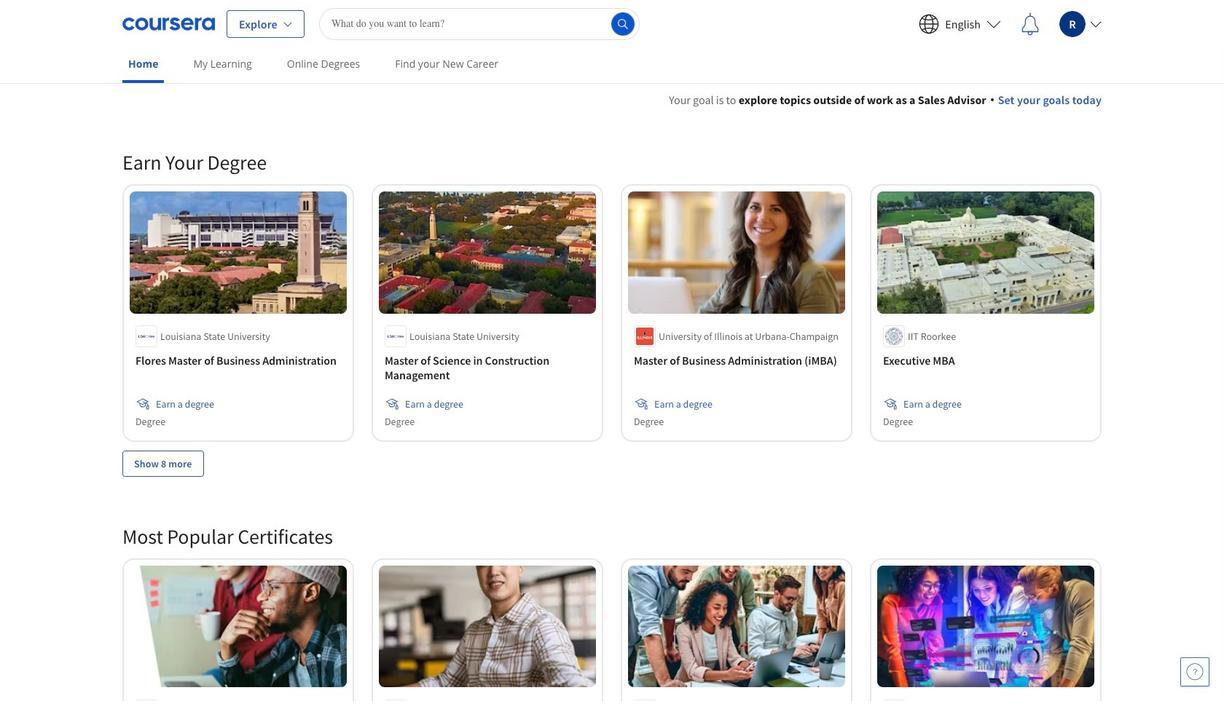 Task type: vqa. For each thing, say whether or not it's contained in the screenshot.
main content
yes



Task type: locate. For each thing, give the bounding box(es) containing it.
coursera image
[[122, 12, 215, 35]]

help center image
[[1186, 664, 1204, 681]]

None search field
[[319, 8, 640, 40]]

main content
[[0, 74, 1224, 702]]



Task type: describe. For each thing, give the bounding box(es) containing it.
earn your degree collection element
[[114, 126, 1111, 500]]

What do you want to learn? text field
[[319, 8, 640, 40]]

most popular certificates collection element
[[114, 500, 1111, 702]]



